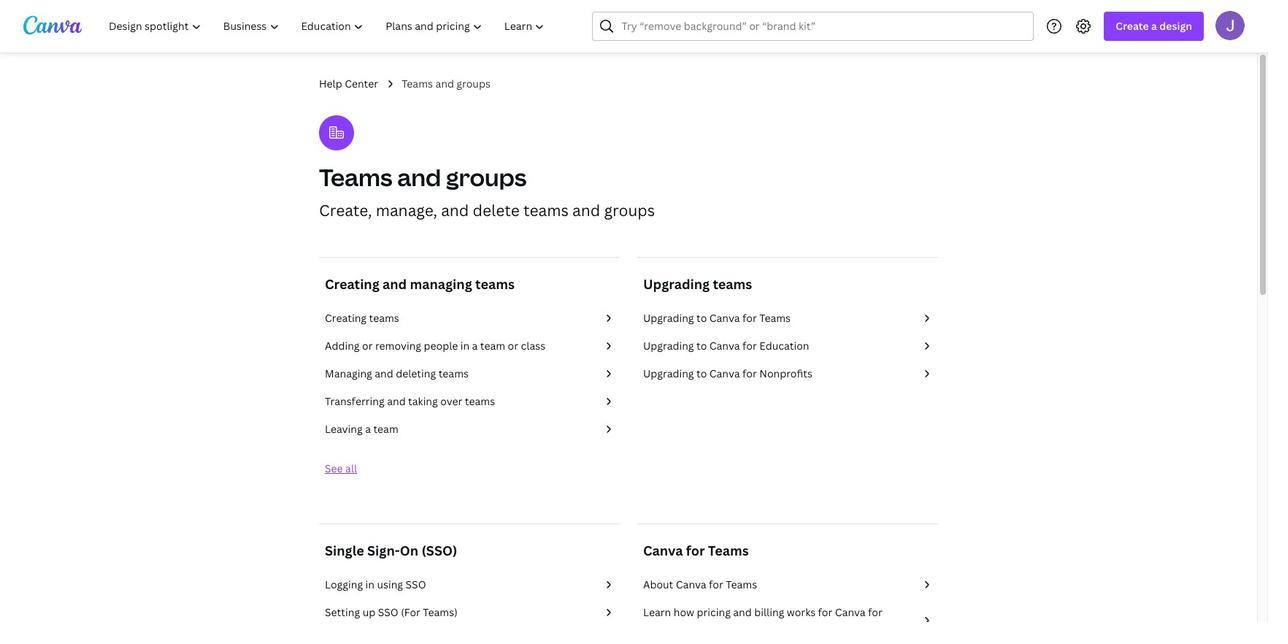 Task type: vqa. For each thing, say whether or not it's contained in the screenshot.
updated at the left top of page
no



Task type: describe. For each thing, give the bounding box(es) containing it.
1 or from the left
[[362, 339, 373, 353]]

upgrading to canva for teams
[[644, 311, 791, 325]]

(for
[[401, 606, 421, 619]]

class
[[521, 339, 546, 353]]

help
[[319, 77, 342, 91]]

and inside "link"
[[375, 367, 394, 381]]

adding or removing people in a team or class
[[325, 339, 546, 353]]

single sign-on (sso)
[[325, 542, 458, 560]]

transferring and taking over teams link
[[325, 394, 614, 410]]

top level navigation element
[[99, 12, 558, 41]]

creating and managing teams
[[325, 275, 515, 293]]

teams inside learn how pricing and billing works for canva for teams
[[644, 622, 675, 622]]

teams up upgrading to canva for teams at right
[[713, 275, 753, 293]]

Try "remove background" or "brand kit" search field
[[622, 12, 1025, 40]]

canva inside upgrading to canva for nonprofits link
[[710, 367, 740, 381]]

delete
[[473, 200, 520, 221]]

up
[[363, 606, 376, 619]]

learn
[[644, 606, 672, 619]]

all
[[346, 462, 357, 476]]

teams and groups
[[402, 77, 491, 91]]

canva up "about"
[[644, 542, 683, 560]]

upgrading to canva for nonprofits
[[644, 367, 813, 381]]

learn how pricing and billing works for canva for teams link
[[644, 605, 933, 622]]

about canva for teams
[[644, 578, 758, 592]]

transferring and taking over teams
[[325, 394, 495, 408]]

upgrading teams
[[644, 275, 753, 293]]

using
[[377, 578, 403, 592]]

single
[[325, 542, 364, 560]]

over
[[441, 394, 463, 408]]

nonprofits
[[760, 367, 813, 381]]

leaving
[[325, 422, 363, 436]]

2 or from the left
[[508, 339, 519, 353]]

leaving a team
[[325, 422, 399, 436]]

groups for teams and groups
[[457, 77, 491, 91]]

pricing
[[697, 606, 731, 619]]

canva inside learn how pricing and billing works for canva for teams
[[835, 606, 866, 619]]

0 horizontal spatial in
[[366, 578, 375, 592]]

1 vertical spatial sso
[[378, 606, 399, 619]]

transferring
[[325, 394, 385, 408]]

creating teams link
[[325, 310, 614, 327]]

teams up education
[[760, 311, 791, 325]]

to for nonprofits
[[697, 367, 707, 381]]

a for team
[[365, 422, 371, 436]]

managing and deleting teams
[[325, 367, 469, 381]]

sign-
[[367, 542, 400, 560]]

teams and groups link
[[402, 76, 491, 92]]

teams up the creating teams link
[[476, 275, 515, 293]]

0 vertical spatial team
[[481, 339, 506, 353]]

upgrading to canva for education
[[644, 339, 810, 353]]

teams)
[[423, 606, 458, 619]]

see all
[[325, 462, 357, 476]]

upgrading to canva for education link
[[644, 338, 933, 354]]

how
[[674, 606, 695, 619]]

to for education
[[697, 339, 707, 353]]

deleting
[[396, 367, 436, 381]]

center
[[345, 77, 378, 91]]

logging in using sso
[[325, 578, 426, 592]]

canva inside upgrading to canva for teams link
[[710, 311, 740, 325]]

about canva for teams link
[[644, 577, 933, 593]]

canva for teams
[[644, 542, 749, 560]]



Task type: locate. For each thing, give the bounding box(es) containing it.
teams right over
[[465, 394, 495, 408]]

a right leaving
[[365, 422, 371, 436]]

setting up sso (for teams) link
[[325, 605, 614, 621]]

2 horizontal spatial a
[[1152, 19, 1158, 33]]

teams inside "link"
[[439, 367, 469, 381]]

a left design
[[1152, 19, 1158, 33]]

teams right the center
[[402, 77, 433, 91]]

works
[[787, 606, 816, 619]]

1 horizontal spatial sso
[[406, 578, 426, 592]]

creating
[[325, 275, 380, 293], [325, 311, 367, 325]]

help center
[[319, 77, 378, 91]]

upgrading to canva for teams link
[[644, 310, 933, 327]]

to for teams
[[697, 311, 707, 325]]

a inside the create a design dropdown button
[[1152, 19, 1158, 33]]

0 vertical spatial to
[[697, 311, 707, 325]]

2 vertical spatial groups
[[604, 200, 655, 221]]

to inside upgrading to canva for education link
[[697, 339, 707, 353]]

to down the upgrading teams on the right top of the page
[[697, 311, 707, 325]]

groups for teams and groups create, manage, and delete teams and groups
[[446, 161, 527, 193]]

creating for creating teams
[[325, 311, 367, 325]]

on
[[400, 542, 419, 560]]

0 horizontal spatial sso
[[378, 606, 399, 619]]

upgrading for upgrading to canva for nonprofits
[[644, 367, 694, 381]]

create a design button
[[1105, 12, 1205, 41]]

upgrading up upgrading to canva for teams at right
[[644, 275, 710, 293]]

canva inside about canva for teams link
[[676, 578, 707, 592]]

upgrading inside upgrading to canva for teams link
[[644, 311, 694, 325]]

adding or removing people in a team or class link
[[325, 338, 614, 354]]

upgrading down upgrading to canva for education
[[644, 367, 694, 381]]

teams inside teams and groups create, manage, and delete teams and groups
[[524, 200, 569, 221]]

a for design
[[1152, 19, 1158, 33]]

taking
[[408, 394, 438, 408]]

a inside adding or removing people in a team or class link
[[472, 339, 478, 353]]

2 creating from the top
[[325, 311, 367, 325]]

canva down upgrading to canva for education
[[710, 367, 740, 381]]

managing
[[410, 275, 472, 293]]

create a design
[[1116, 19, 1193, 33]]

upgrading
[[644, 275, 710, 293], [644, 311, 694, 325], [644, 339, 694, 353], [644, 367, 694, 381]]

teams up removing on the left bottom of the page
[[369, 311, 399, 325]]

team down transferring and taking over teams
[[374, 422, 399, 436]]

1 vertical spatial a
[[472, 339, 478, 353]]

logging
[[325, 578, 363, 592]]

0 horizontal spatial or
[[362, 339, 373, 353]]

teams
[[402, 77, 433, 91], [319, 161, 393, 193], [760, 311, 791, 325], [708, 542, 749, 560], [726, 578, 758, 592], [644, 622, 675, 622]]

in left using
[[366, 578, 375, 592]]

2 vertical spatial a
[[365, 422, 371, 436]]

teams
[[524, 200, 569, 221], [476, 275, 515, 293], [713, 275, 753, 293], [369, 311, 399, 325], [439, 367, 469, 381], [465, 394, 495, 408]]

0 vertical spatial groups
[[457, 77, 491, 91]]

to inside upgrading to canva for teams link
[[697, 311, 707, 325]]

0 vertical spatial sso
[[406, 578, 426, 592]]

1 vertical spatial groups
[[446, 161, 527, 193]]

upgrading inside upgrading to canva for nonprofits link
[[644, 367, 694, 381]]

0 horizontal spatial a
[[365, 422, 371, 436]]

upgrading to canva for nonprofits link
[[644, 366, 933, 382]]

team down the creating teams link
[[481, 339, 506, 353]]

0 vertical spatial creating
[[325, 275, 380, 293]]

to
[[697, 311, 707, 325], [697, 339, 707, 353], [697, 367, 707, 381]]

canva up how
[[676, 578, 707, 592]]

create
[[1116, 19, 1150, 33]]

help center link
[[319, 76, 378, 92]]

teams up learn how pricing and billing works for canva for teams
[[726, 578, 758, 592]]

4 upgrading from the top
[[644, 367, 694, 381]]

upgrading for upgrading teams
[[644, 275, 710, 293]]

groups
[[457, 77, 491, 91], [446, 161, 527, 193], [604, 200, 655, 221]]

3 to from the top
[[697, 367, 707, 381]]

2 to from the top
[[697, 339, 707, 353]]

in right people
[[461, 339, 470, 353]]

1 horizontal spatial in
[[461, 339, 470, 353]]

teams up over
[[439, 367, 469, 381]]

upgrading for upgrading to canva for education
[[644, 339, 694, 353]]

1 horizontal spatial a
[[472, 339, 478, 353]]

upgrading inside upgrading to canva for education link
[[644, 339, 694, 353]]

3 upgrading from the top
[[644, 339, 694, 353]]

create,
[[319, 200, 372, 221]]

and
[[436, 77, 454, 91], [397, 161, 441, 193], [441, 200, 469, 221], [573, 200, 601, 221], [383, 275, 407, 293], [375, 367, 394, 381], [387, 394, 406, 408], [734, 606, 752, 619]]

sso right using
[[406, 578, 426, 592]]

0 vertical spatial in
[[461, 339, 470, 353]]

team
[[481, 339, 506, 353], [374, 422, 399, 436]]

and inside learn how pricing and billing works for canva for teams
[[734, 606, 752, 619]]

sso right up at bottom left
[[378, 606, 399, 619]]

billing
[[755, 606, 785, 619]]

teams up create,
[[319, 161, 393, 193]]

0 vertical spatial a
[[1152, 19, 1158, 33]]

logging in using sso link
[[325, 577, 614, 593]]

2 upgrading from the top
[[644, 311, 694, 325]]

canva up the upgrading to canva for nonprofits
[[710, 339, 740, 353]]

(sso)
[[422, 542, 458, 560]]

removing
[[375, 339, 422, 353]]

for
[[743, 311, 757, 325], [743, 339, 757, 353], [743, 367, 757, 381], [686, 542, 705, 560], [709, 578, 724, 592], [819, 606, 833, 619], [869, 606, 883, 619]]

canva up upgrading to canva for education
[[710, 311, 740, 325]]

upgrading down the upgrading teams on the right top of the page
[[644, 311, 694, 325]]

design
[[1160, 19, 1193, 33]]

1 vertical spatial team
[[374, 422, 399, 436]]

in
[[461, 339, 470, 353], [366, 578, 375, 592]]

leaving a team link
[[325, 421, 614, 438]]

teams right delete
[[524, 200, 569, 221]]

or left class
[[508, 339, 519, 353]]

to down upgrading to canva for education
[[697, 367, 707, 381]]

to inside upgrading to canva for nonprofits link
[[697, 367, 707, 381]]

manage,
[[376, 200, 438, 221]]

jacob simon image
[[1216, 11, 1245, 40]]

canva right works
[[835, 606, 866, 619]]

a inside leaving a team link
[[365, 422, 371, 436]]

1 vertical spatial to
[[697, 339, 707, 353]]

canva inside upgrading to canva for education link
[[710, 339, 740, 353]]

creating teams
[[325, 311, 399, 325]]

creating for creating and managing teams
[[325, 275, 380, 293]]

teams down learn
[[644, 622, 675, 622]]

1 to from the top
[[697, 311, 707, 325]]

a
[[1152, 19, 1158, 33], [472, 339, 478, 353], [365, 422, 371, 436]]

or
[[362, 339, 373, 353], [508, 339, 519, 353]]

setting up sso (for teams)
[[325, 606, 458, 619]]

education
[[760, 339, 810, 353]]

or right adding on the left bottom
[[362, 339, 373, 353]]

creating up creating teams
[[325, 275, 380, 293]]

learn how pricing and billing works for canva for teams
[[644, 606, 883, 622]]

teams up about canva for teams
[[708, 542, 749, 560]]

adding
[[325, 339, 360, 353]]

a down the creating teams link
[[472, 339, 478, 353]]

to down upgrading to canva for teams at right
[[697, 339, 707, 353]]

managing
[[325, 367, 372, 381]]

upgrading down upgrading to canva for teams at right
[[644, 339, 694, 353]]

1 horizontal spatial or
[[508, 339, 519, 353]]

see
[[325, 462, 343, 476]]

2 vertical spatial to
[[697, 367, 707, 381]]

canva
[[710, 311, 740, 325], [710, 339, 740, 353], [710, 367, 740, 381], [644, 542, 683, 560], [676, 578, 707, 592], [835, 606, 866, 619]]

1 horizontal spatial team
[[481, 339, 506, 353]]

teams inside teams and groups create, manage, and delete teams and groups
[[319, 161, 393, 193]]

people
[[424, 339, 458, 353]]

1 vertical spatial creating
[[325, 311, 367, 325]]

upgrading for upgrading to canva for teams
[[644, 311, 694, 325]]

see all button
[[325, 462, 357, 476]]

1 upgrading from the top
[[644, 275, 710, 293]]

0 horizontal spatial team
[[374, 422, 399, 436]]

about
[[644, 578, 674, 592]]

sso
[[406, 578, 426, 592], [378, 606, 399, 619]]

setting
[[325, 606, 360, 619]]

creating up adding on the left bottom
[[325, 311, 367, 325]]

managing and deleting teams link
[[325, 366, 614, 382]]

1 vertical spatial in
[[366, 578, 375, 592]]

1 creating from the top
[[325, 275, 380, 293]]

teams and groups create, manage, and delete teams and groups
[[319, 161, 655, 221]]



